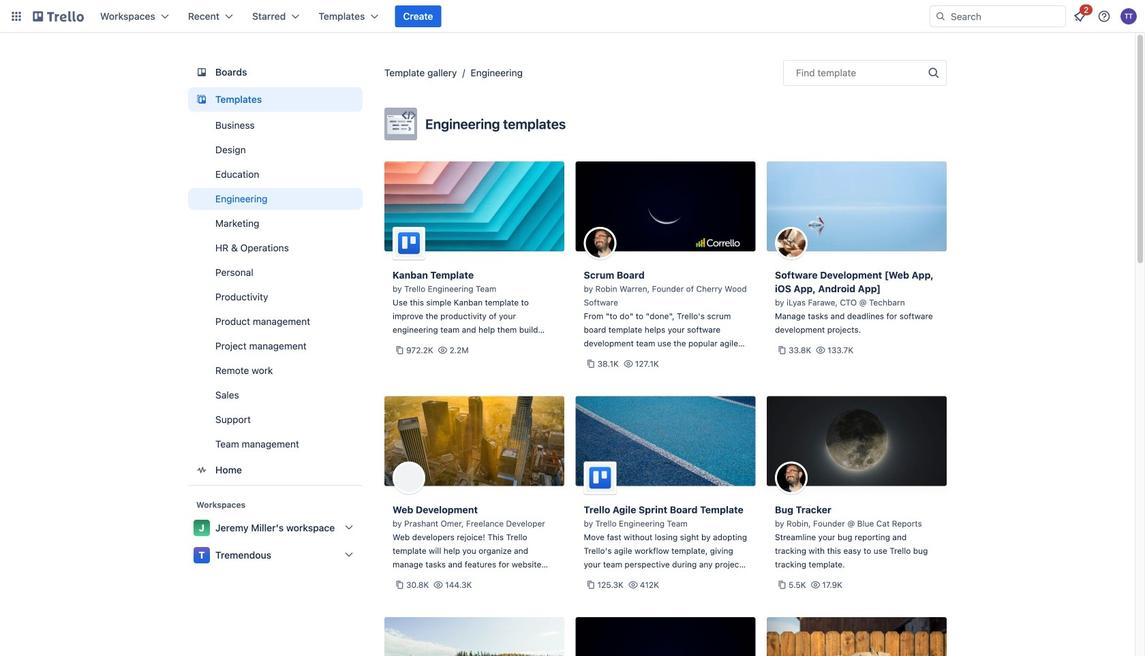 Task type: locate. For each thing, give the bounding box(es) containing it.
Search field
[[946, 7, 1065, 26]]

back to home image
[[33, 5, 84, 27]]

engineering icon image
[[384, 108, 417, 140]]

board image
[[194, 64, 210, 80]]

primary element
[[0, 0, 1145, 33]]

None field
[[783, 60, 947, 86]]

template board image
[[194, 91, 210, 108]]

robin warren, founder of cherry wood software image
[[584, 227, 617, 260]]

2 notifications image
[[1071, 8, 1088, 25]]



Task type: describe. For each thing, give the bounding box(es) containing it.
open information menu image
[[1097, 10, 1111, 23]]

robin, founder @ blue cat reports image
[[775, 462, 808, 495]]

trello engineering team image
[[393, 227, 425, 260]]

prashant omer, freelance developer image
[[393, 462, 425, 495]]

home image
[[194, 462, 210, 478]]

search image
[[935, 11, 946, 22]]

trello engineering team image
[[584, 462, 617, 495]]

terry turtle (terryturtle) image
[[1121, 8, 1137, 25]]

ilyas farawe, cto @ techbarn image
[[775, 227, 808, 260]]



Task type: vqa. For each thing, say whether or not it's contained in the screenshot.
the left 'THE'
no



